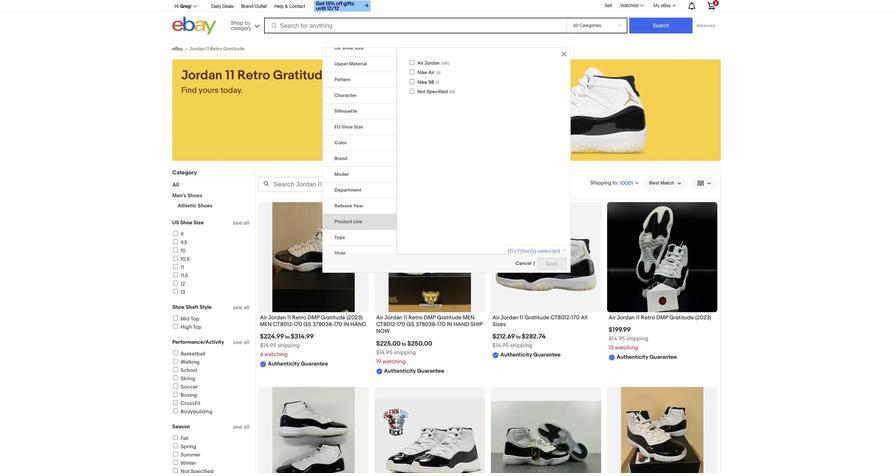 Task type: describe. For each thing, give the bounding box(es) containing it.
3
[[437, 71, 440, 75]]

Apply submit
[[538, 258, 567, 270]]

advanced
[[697, 23, 716, 28]]

air jordan 11 gratitude ct8012-170  all sizes link
[[493, 315, 600, 331]]

now
[[376, 328, 390, 336]]

school link
[[172, 368, 197, 374]]

9 checkbox
[[173, 232, 178, 236]]

authenticity guarantee for $250.00
[[384, 368, 445, 375]]

account navigation
[[172, 0, 721, 13]]

see for shoe shaft style
[[233, 305, 243, 312]]

in inside air jordan 11 retro dmp gratitude (2023) men ct8012-170 gs 378038-170 in hand
[[344, 322, 349, 329]]

$282.74
[[522, 334, 546, 341]]

$14.95 inside $199.99 $14.95 shipping 13 watching
[[609, 336, 626, 343]]

uk shoe size
[[335, 45, 364, 51]]

shipping for $282.74
[[510, 343, 533, 350]]

681
[[443, 61, 449, 66]]

type
[[335, 235, 345, 241]]

authenticity guarantee for $314.99
[[268, 361, 328, 368]]

get an extra 15% off image
[[314, 0, 371, 12]]

to for $225.00
[[402, 342, 407, 348]]

see all button for performance/activity
[[233, 340, 250, 347]]

10.5
[[181, 256, 190, 263]]

shoe up "mid top" option
[[172, 305, 185, 311]]

guarantee for $250.00
[[417, 368, 445, 375]]

sell link
[[602, 3, 616, 8]]

gratitude inside air jordan 11 gratitude ct8012-170  all sizes
[[525, 315, 550, 322]]

Boxing checkbox
[[173, 393, 178, 398]]

school
[[181, 368, 197, 374]]

) for air
[[440, 71, 441, 75]]

help & contact link
[[275, 3, 305, 11]]

11 inside air jordan 11 retro dmp gratitude men ct8012-170 gs 378038-170 in hand ship now
[[404, 315, 408, 322]]

all for performance/activity
[[244, 340, 250, 347]]

jordan for air jordan 11 retro dmp gratitude (2023) men ct8012-170 gs 378038-170 in hand
[[268, 315, 286, 322]]

shipping inside $199.99 $14.95 shipping 13 watching
[[627, 336, 649, 343]]

air jordan 11 retro dmp gratitude (2023) image
[[608, 203, 718, 313]]

style inside tab list
[[335, 251, 346, 257]]

to for $212.69
[[517, 335, 521, 341]]

dmp inside "air jordan 11 retro dmp gratitude (2023)" link
[[657, 315, 669, 322]]

authenticity for $314.99
[[268, 361, 300, 368]]

daily deals
[[211, 4, 234, 9]]

9.5
[[181, 240, 187, 246]]

$224.99 to $314.99 $14.95 shipping 6 watching
[[260, 334, 314, 359]]

12
[[181, 281, 185, 288]]

gratitude inside air jordan 11 retro dmp gratitude (2023) men ct8012-170 gs 378038-170 in hand
[[321, 315, 346, 322]]

air jordan 11 retro dmp gratitude men ct8012-170 gs 378038-170 in hand ship now
[[376, 315, 483, 336]]

in inside air jordan 11 retro dmp gratitude men ct8012-170 gs 378038-170 in hand ship now
[[447, 322, 453, 329]]

boxing link
[[172, 393, 197, 399]]

watching for $250.00
[[383, 359, 406, 366]]

nike for nike sb
[[418, 79, 428, 85]]

nike sb ( 1 )
[[418, 79, 439, 85]]

$212.69
[[493, 334, 515, 341]]

10 inside "not specified ( 10 )"
[[451, 90, 455, 95]]

cancel
[[516, 261, 532, 267]]

all for shoe shaft style
[[244, 305, 250, 312]]

0 horizontal spatial style
[[200, 305, 212, 311]]

Basketball checkbox
[[173, 351, 178, 356]]

(2023) for $314.99
[[347, 315, 363, 322]]

1
[[437, 80, 438, 85]]

authenticity guarantee for shipping
[[617, 354, 677, 361]]

model
[[335, 172, 349, 178]]

air jordan 11 retro dmp gratitude (2023)
[[609, 315, 712, 322]]

my
[[654, 3, 660, 8]]

nike for nike air
[[418, 70, 428, 76]]

air for $212.69
[[493, 315, 500, 322]]

378038- inside air jordan 11 retro dmp gratitude (2023) men ct8012-170 gs 378038-170 in hand
[[313, 322, 334, 329]]

12 link
[[172, 281, 185, 288]]

watching for $314.99
[[265, 352, 288, 359]]

watchlist
[[621, 3, 639, 8]]

category
[[172, 169, 197, 177]]

Walking checkbox
[[173, 360, 178, 364]]

see all for us shoe size
[[233, 220, 250, 227]]

all for season
[[244, 424, 250, 431]]

air jordan 11 retro dmp gratitude ct8012-170 (2023) (pre ~ orders all sizes) image
[[375, 399, 485, 474]]

retro for $199.99
[[641, 315, 656, 322]]

gratitude inside jordan 11 retro gratitude find yours today.
[[273, 68, 330, 84]]

not specified ( 10 )
[[418, 89, 456, 95]]

Spring checkbox
[[173, 444, 178, 449]]

watching inside $199.99 $14.95 shipping 13 watching
[[615, 345, 639, 352]]

my ebay
[[654, 3, 672, 8]]

shoe shaft style
[[172, 305, 212, 311]]

product line
[[335, 219, 363, 225]]

see all for performance/activity
[[233, 340, 250, 347]]

9
[[181, 232, 184, 238]]

Fall checkbox
[[173, 436, 178, 441]]

air up nike air ( 3 )
[[418, 60, 424, 66]]

Summer checkbox
[[173, 453, 178, 457]]

see all button for us shoe size
[[233, 220, 250, 227]]

all link
[[172, 182, 179, 189]]

air jordan 11 gratitude ct8012-170  all sizes image
[[491, 215, 602, 301]]

all men's shoes athletic shoes
[[172, 182, 213, 209]]

( for not specified
[[450, 90, 451, 95]]

eu shoe size
[[335, 124, 363, 130]]

walking link
[[172, 360, 200, 366]]

basketball link
[[172, 351, 206, 358]]

jordan for air jordan ( 681 )
[[425, 60, 440, 66]]

9.5 checkbox
[[173, 240, 178, 245]]

spring link
[[172, 444, 196, 451]]

nike air ( 3 )
[[418, 70, 441, 76]]

shoe for us
[[180, 220, 193, 226]]

us
[[172, 220, 179, 226]]

close image
[[562, 52, 567, 57]]

air for $199.99
[[609, 315, 616, 322]]

jordan for air jordan 11 retro dmp gratitude (2023)
[[617, 315, 635, 322]]

ebay inside 'link'
[[661, 3, 672, 8]]

retro right ebay link
[[210, 46, 222, 52]]

brand outlet link
[[241, 3, 267, 11]]

see all for season
[[233, 424, 250, 431]]

11 checkbox
[[173, 265, 178, 270]]

performance/activity
[[172, 340, 224, 346]]

ship
[[471, 322, 483, 329]]

help
[[275, 4, 284, 9]]

air jordan 11 gratitude ct8012-170  all sizes
[[493, 315, 588, 329]]

retro for $224.99
[[292, 315, 307, 322]]

Skiing checkbox
[[173, 376, 178, 381]]

mid
[[181, 316, 190, 323]]

silhouette
[[335, 108, 358, 114]]

retro inside jordan 11 retro gratitude find yours today.
[[238, 68, 270, 84]]

jordan 11 retro gratitude
[[190, 46, 245, 52]]

ct8012- inside air jordan 11 retro dmp gratitude men ct8012-170 gs 378038-170 in hand ship now
[[376, 322, 397, 329]]

authenticity for $250.00
[[384, 368, 416, 375]]

12 checkbox
[[173, 281, 178, 286]]

10 checkbox
[[173, 248, 178, 253]]

10.5 link
[[172, 256, 190, 263]]

winter link
[[172, 461, 196, 467]]

378038- inside air jordan 11 retro dmp gratitude men ct8012-170 gs 378038-170 in hand ship now
[[416, 322, 438, 329]]

watchlist link
[[617, 1, 648, 10]]

jordan for air jordan 11 retro dmp gratitude men ct8012-170 gs 378038-170 in hand ship now
[[385, 315, 402, 322]]

yours
[[199, 86, 219, 96]]

mid top link
[[172, 316, 200, 323]]

$250.00
[[408, 341, 433, 348]]

help & contact
[[275, 4, 305, 9]]

shoe for uk
[[342, 45, 353, 51]]

11 inside jordan 11 retro gratitude find yours today.
[[225, 68, 235, 84]]

top for mid top
[[191, 316, 200, 323]]

size for eu shoe size
[[354, 124, 363, 130]]

air left 3
[[429, 70, 435, 76]]

(2023) for shipping
[[696, 315, 712, 322]]

$314.99
[[291, 334, 314, 341]]

sb
[[429, 79, 435, 85]]

brand for brand
[[335, 156, 348, 162]]

School checkbox
[[173, 368, 178, 373]]

not
[[418, 89, 426, 95]]

specified
[[427, 89, 448, 95]]

11.5
[[181, 273, 188, 279]]

$225.00 to $250.00 $14.95 shipping 19 watching
[[376, 341, 433, 366]]

high top
[[181, 325, 202, 331]]

summer link
[[172, 453, 201, 459]]

high top link
[[172, 325, 202, 331]]

ct8012- inside air jordan 11 retro dmp gratitude (2023) men ct8012-170 gs 378038-170 in hand
[[273, 322, 294, 329]]

banner containing sell
[[172, 0, 721, 37]]

13 link
[[172, 290, 185, 296]]

air jordan 11 retro dmp gratitude (2023) men ct8012-170 gs 378038-170 in hand link
[[260, 315, 367, 331]]

( for nike air
[[436, 71, 437, 75]]

air jordan ( 681 )
[[418, 60, 450, 66]]

brand outlet
[[241, 4, 267, 9]]

character
[[335, 93, 357, 99]]

tab list containing uk shoe size
[[323, 0, 397, 420]]

hand inside air jordan 11 retro dmp gratitude (2023) men ct8012-170 gs 378038-170 in hand
[[351, 322, 366, 329]]

deals
[[223, 4, 234, 9]]

daily deals link
[[211, 3, 234, 11]]

jordan for air jordan 11 gratitude ct8012-170  all sizes
[[501, 315, 519, 322]]

bodybuilding link
[[172, 409, 213, 416]]

us shoe size
[[172, 220, 204, 226]]

$225.00
[[376, 341, 401, 348]]

CrossFit checkbox
[[173, 401, 178, 406]]

color
[[335, 140, 347, 146]]

$199.99 $14.95 shipping 13 watching
[[609, 327, 649, 352]]

all for us shoe size
[[244, 220, 250, 227]]

170 inside air jordan 11 gratitude ct8012-170  all sizes
[[572, 315, 580, 322]]

air jordan 11 retro dmp gratitude (2023) link
[[609, 315, 716, 324]]

men inside air jordan 11 retro dmp gratitude men ct8012-170 gs 378038-170 in hand ship now
[[463, 315, 475, 322]]

crossfit
[[181, 401, 201, 407]]



Task type: vqa. For each thing, say whether or not it's contained in the screenshot.
stores on the right of page
no



Task type: locate. For each thing, give the bounding box(es) containing it.
( inside the nike sb ( 1 )
[[436, 80, 437, 85]]

air up $199.99
[[609, 315, 616, 322]]

&
[[285, 4, 288, 9]]

air up the now at the bottom of the page
[[376, 315, 383, 322]]

see all button for shoe shaft style
[[233, 305, 250, 312]]

Mid Top checkbox
[[173, 316, 178, 321]]

authenticity down $199.99 $14.95 shipping 13 watching
[[617, 354, 649, 361]]

0 vertical spatial top
[[191, 316, 200, 323]]

( for nike sb
[[436, 80, 437, 85]]

2 gs from the left
[[407, 322, 415, 329]]

authenticity down $224.99 to $314.99 $14.95 shipping 6 watching
[[268, 361, 300, 368]]

size down silhouette
[[354, 124, 363, 130]]

watching
[[615, 345, 639, 352], [265, 352, 288, 359], [383, 359, 406, 366]]

air inside air jordan 11 gratitude ct8012-170  all sizes
[[493, 315, 500, 322]]

gs up $250.00
[[407, 322, 415, 329]]

1 hand from the left
[[351, 322, 366, 329]]

1 horizontal spatial brand
[[335, 156, 348, 162]]

4 see all from the top
[[233, 424, 250, 431]]

see for us shoe size
[[233, 220, 243, 227]]

( inside "not specified ( 10 )"
[[450, 90, 451, 95]]

1 gs from the left
[[304, 322, 311, 329]]

0 horizontal spatial ct8012-
[[273, 322, 294, 329]]

Winter checkbox
[[173, 461, 178, 466]]

authenticity down "$212.69 to $282.74 $14.95 shipping"
[[501, 352, 532, 359]]

brand for brand outlet
[[241, 4, 254, 9]]

10 right 10 option
[[181, 248, 186, 254]]

1 vertical spatial ebay
[[172, 46, 183, 52]]

shoe right uk
[[342, 45, 353, 51]]

retro for $225.00
[[409, 315, 423, 322]]

shipping down $250.00
[[394, 350, 416, 357]]

material
[[349, 61, 367, 67]]

shoe
[[342, 45, 353, 51], [342, 124, 353, 130], [180, 220, 193, 226], [172, 305, 185, 311]]

1 horizontal spatial ebay
[[661, 3, 672, 8]]

(2023)
[[347, 315, 363, 322], [696, 315, 712, 322]]

$14.95 for $282.74
[[493, 343, 509, 350]]

boxing
[[181, 393, 197, 399]]

bodybuilding
[[181, 409, 213, 416]]

) inside air jordan ( 681 )
[[449, 61, 450, 66]]

)
[[449, 61, 450, 66], [440, 71, 441, 75], [438, 80, 439, 85], [455, 90, 456, 95]]

( for air jordan
[[441, 61, 443, 66]]

top down mid top in the bottom left of the page
[[193, 325, 202, 331]]

see all button
[[233, 220, 250, 227], [233, 305, 250, 312], [233, 340, 250, 347], [233, 424, 250, 431]]

0 horizontal spatial 10
[[181, 248, 186, 254]]

dmp for $314.99
[[308, 315, 320, 322]]

170
[[572, 315, 580, 322], [294, 322, 302, 329], [334, 322, 343, 329], [397, 322, 406, 329], [437, 322, 446, 329]]

retro up $250.00
[[409, 315, 423, 322]]

1 horizontal spatial to
[[402, 342, 407, 348]]

) inside the nike sb ( 1 )
[[438, 80, 439, 85]]

air up $224.99
[[260, 315, 267, 322]]

1 vertical spatial style
[[200, 305, 212, 311]]

2 378038- from the left
[[416, 322, 438, 329]]

1 see from the top
[[233, 220, 243, 227]]

see for season
[[233, 424, 243, 431]]

gs inside air jordan 11 retro dmp gratitude men ct8012-170 gs 378038-170 in hand ship now
[[407, 322, 415, 329]]

1 horizontal spatial 378038-
[[416, 322, 438, 329]]

( inside nike air ( 3 )
[[436, 71, 437, 75]]

shipping inside "$212.69 to $282.74 $14.95 shipping"
[[510, 343, 533, 350]]

0 horizontal spatial to
[[285, 335, 290, 341]]

11.5 link
[[172, 273, 188, 279]]

2 see all from the top
[[233, 305, 250, 312]]

11 inside air jordan 11 gratitude ct8012-170  all sizes
[[520, 315, 524, 322]]

nike left sb at top left
[[418, 79, 428, 85]]

all
[[244, 220, 250, 227], [244, 305, 250, 312], [244, 340, 250, 347], [244, 424, 250, 431]]

) inside nike air ( 3 )
[[440, 71, 441, 75]]

6
[[260, 352, 263, 359]]

jordan
[[190, 46, 205, 52], [425, 60, 440, 66], [181, 68, 223, 84], [268, 315, 286, 322], [385, 315, 402, 322], [501, 315, 519, 322], [617, 315, 635, 322]]

shoes right athletic
[[198, 203, 213, 209]]

dmp inside air jordan 11 retro dmp gratitude (2023) men ct8012-170 gs 378038-170 in hand
[[308, 315, 320, 322]]

size down athletic
[[194, 220, 204, 226]]

crossfit link
[[172, 401, 201, 407]]

0 vertical spatial brand
[[241, 4, 254, 9]]

378038- up $314.99
[[313, 322, 334, 329]]

shoe right eu
[[342, 124, 353, 130]]

shipping for $250.00
[[394, 350, 416, 357]]

brand
[[241, 4, 254, 9], [335, 156, 348, 162]]

1 all from the top
[[244, 220, 250, 227]]

ebay
[[661, 3, 672, 8], [172, 46, 183, 52]]

watching down $199.99
[[615, 345, 639, 352]]

$14.95 inside $224.99 to $314.99 $14.95 shipping 6 watching
[[260, 343, 277, 350]]

3 all from the top
[[244, 340, 250, 347]]

shoe for eu
[[342, 124, 353, 130]]

shipping down $314.99
[[278, 343, 300, 350]]

13 checkbox
[[173, 290, 178, 294]]

1 see all button from the top
[[233, 220, 250, 227]]

skiing link
[[172, 376, 195, 382]]

to right $225.00
[[402, 342, 407, 348]]

to left $314.99
[[285, 335, 290, 341]]

Bodybuilding checkbox
[[173, 409, 178, 414]]

style right shaft
[[200, 305, 212, 311]]

men up $224.99
[[260, 322, 272, 329]]

13
[[181, 290, 185, 296], [609, 345, 614, 352]]

1 horizontal spatial 13
[[609, 345, 614, 352]]

$14.95 inside $225.00 to $250.00 $14.95 shipping 19 watching
[[376, 350, 393, 357]]

watching right 19
[[383, 359, 406, 366]]

authenticity down $225.00 to $250.00 $14.95 shipping 19 watching
[[384, 368, 416, 375]]

0 horizontal spatial (2023)
[[347, 315, 363, 322]]

2 horizontal spatial to
[[517, 335, 521, 341]]

basketball
[[181, 351, 206, 358]]

year
[[354, 203, 364, 209]]

1 vertical spatial nike
[[418, 79, 428, 85]]

guarantee
[[534, 352, 561, 359], [650, 354, 677, 361], [301, 361, 328, 368], [417, 368, 445, 375]]

11 inside air jordan 11 retro dmp gratitude (2023) men ct8012-170 gs 378038-170 in hand
[[287, 315, 291, 322]]

1 horizontal spatial watching
[[383, 359, 406, 366]]

shipping down $199.99
[[627, 336, 649, 343]]

11.5 checkbox
[[173, 273, 178, 278]]

4 see from the top
[[233, 424, 243, 431]]

gs up $314.99
[[304, 322, 311, 329]]

2 dmp from the left
[[424, 315, 436, 322]]

to inside "$212.69 to $282.74 $14.95 shipping"
[[517, 335, 521, 341]]

1 vertical spatial top
[[193, 325, 202, 331]]

your shopping cart contains 2 items image
[[707, 2, 716, 9]]

my ebay link
[[650, 1, 680, 10]]

1 horizontal spatial dmp
[[424, 315, 436, 322]]

retro up today. at the left
[[238, 68, 270, 84]]

jordan inside air jordan 11 retro dmp gratitude (2023) men ct8012-170 gs 378038-170 in hand
[[268, 315, 286, 322]]

size 12 - jordan 11 retro mid defining moments image
[[272, 388, 355, 474]]

1 horizontal spatial all
[[581, 315, 588, 322]]

1 vertical spatial 10
[[181, 248, 186, 254]]

$14.95 down $224.99
[[260, 343, 277, 350]]

0 horizontal spatial 378038-
[[313, 322, 334, 329]]

0 horizontal spatial gs
[[304, 322, 311, 329]]

upper material
[[335, 61, 367, 67]]

today.
[[221, 86, 243, 96]]

see all for shoe shaft style
[[233, 305, 250, 312]]

air right ship
[[493, 315, 500, 322]]

0 horizontal spatial ebay
[[172, 46, 183, 52]]

authenticity for shipping
[[617, 354, 649, 361]]

nike up the nike sb ( 1 )
[[418, 70, 428, 76]]

$14.95 down $225.00
[[376, 350, 393, 357]]

authenticity guarantee down $199.99 $14.95 shipping 13 watching
[[617, 354, 677, 361]]

) for jordan
[[449, 61, 450, 66]]

shipping
[[627, 336, 649, 343], [278, 343, 300, 350], [510, 343, 533, 350], [394, 350, 416, 357]]

$14.95 down the $212.69
[[493, 343, 509, 350]]

1 vertical spatial brand
[[335, 156, 348, 162]]

0 vertical spatial size
[[355, 45, 364, 51]]

watching inside $225.00 to $250.00 $14.95 shipping 19 watching
[[383, 359, 406, 366]]

banner
[[172, 0, 721, 37]]

brand inside account navigation
[[241, 4, 254, 9]]

retro up $314.99
[[292, 315, 307, 322]]

style down type
[[335, 251, 346, 257]]

2 see all button from the top
[[233, 305, 250, 312]]

10.5 checkbox
[[173, 256, 178, 261]]

shipping for $314.99
[[278, 343, 300, 350]]

( inside air jordan ( 681 )
[[441, 61, 443, 66]]

$224.99
[[260, 334, 284, 341]]

all inside all men's shoes athletic shoes
[[172, 182, 179, 189]]

shipping inside $225.00 to $250.00 $14.95 shipping 19 watching
[[394, 350, 416, 357]]

4 see all button from the top
[[233, 424, 250, 431]]

0 vertical spatial ebay
[[661, 3, 672, 8]]

brand down the color
[[335, 156, 348, 162]]

0 horizontal spatial all
[[172, 182, 179, 189]]

hand left ship
[[454, 322, 470, 329]]

hand inside air jordan 11 retro dmp gratitude men ct8012-170 gs 378038-170 in hand ship now
[[454, 322, 470, 329]]

$212.69 to $282.74 $14.95 shipping
[[493, 334, 546, 350]]

2 vertical spatial size
[[194, 220, 204, 226]]

shipping inside $224.99 to $314.99 $14.95 shipping 6 watching
[[278, 343, 300, 350]]

0 horizontal spatial brand
[[241, 4, 254, 9]]

1 (2023) from the left
[[347, 315, 363, 322]]

shipping down $282.74
[[510, 343, 533, 350]]

1 378038- from the left
[[313, 322, 334, 329]]

upper
[[335, 61, 348, 67]]

None checkbox
[[410, 60, 415, 65], [410, 79, 415, 84], [410, 60, 415, 65], [410, 79, 415, 84]]

$14.95 down $199.99
[[609, 336, 626, 343]]

1 horizontal spatial men
[[463, 315, 475, 322]]

ct8012- inside air jordan 11 gratitude ct8012-170  all sizes
[[551, 315, 572, 322]]

none submit inside 'banner'
[[630, 18, 693, 34]]

Not Specified checkbox
[[173, 469, 178, 474]]

0 horizontal spatial 13
[[181, 290, 185, 296]]

dmp for $250.00
[[424, 315, 436, 322]]

watching inside $224.99 to $314.99 $14.95 shipping 6 watching
[[265, 352, 288, 359]]

0 vertical spatial nike
[[418, 70, 428, 76]]

1 vertical spatial size
[[354, 124, 363, 130]]

High Top checkbox
[[173, 325, 178, 329]]

nike air jordan 11 retro dmp gratitude 2023 (ct8012-170) image
[[621, 388, 704, 474]]

3 see all from the top
[[233, 340, 250, 347]]

all inside air jordan 11 gratitude ct8012-170  all sizes
[[581, 315, 588, 322]]

1 vertical spatial all
[[581, 315, 588, 322]]

air for $225.00
[[376, 315, 383, 322]]

air jordan 11 retro dmp gratitude (2023) men ct8012-170 gs 378038-170 in hand
[[260, 315, 366, 329]]

release
[[335, 203, 352, 209]]

fall
[[181, 436, 189, 442]]

0 vertical spatial 10
[[451, 90, 455, 95]]

release year
[[335, 203, 364, 209]]

tab list
[[323, 0, 397, 420]]

find
[[181, 86, 197, 96]]

0 horizontal spatial dmp
[[308, 315, 320, 322]]

see all button for season
[[233, 424, 250, 431]]

13 down $199.99
[[609, 345, 614, 352]]

Soccer checkbox
[[173, 384, 178, 389]]

walking
[[181, 360, 200, 366]]

1 horizontal spatial in
[[447, 322, 453, 329]]

in left the now at the bottom of the page
[[344, 322, 349, 329]]

brand left outlet
[[241, 4, 254, 9]]

10 right specified
[[451, 90, 455, 95]]

hand
[[351, 322, 366, 329], [454, 322, 470, 329]]

ct8012-
[[551, 315, 572, 322], [273, 322, 294, 329], [376, 322, 397, 329]]

nike jordan air jordan 11 "gratitude" dmp white black ct8012-170 men's sneakers image
[[491, 402, 602, 474]]

authenticity guarantee down $225.00 to $250.00 $14.95 shipping 19 watching
[[384, 368, 445, 375]]

retro inside air jordan 11 retro dmp gratitude (2023) men ct8012-170 gs 378038-170 in hand
[[292, 315, 307, 322]]

air jordan 11 retro dmp gratitude men ct8012-170 gs 378038-170 in hand ship now image
[[389, 203, 471, 313]]

retro
[[210, 46, 222, 52], [238, 68, 270, 84], [292, 315, 307, 322], [409, 315, 423, 322], [641, 315, 656, 322]]

378038- up $250.00
[[416, 322, 438, 329]]

0 horizontal spatial men
[[260, 322, 272, 329]]

top for high top
[[193, 325, 202, 331]]

1 in from the left
[[344, 322, 349, 329]]

size up material at the left of the page
[[355, 45, 364, 51]]

1 horizontal spatial 10
[[451, 90, 455, 95]]

watching right 6
[[265, 352, 288, 359]]

0 vertical spatial 13
[[181, 290, 185, 296]]

1 horizontal spatial gs
[[407, 322, 415, 329]]

to inside $224.99 to $314.99 $14.95 shipping 6 watching
[[285, 335, 290, 341]]

uk
[[335, 45, 341, 51]]

product
[[335, 219, 352, 225]]

) for specified
[[455, 90, 456, 95]]

skiing
[[181, 376, 195, 382]]

mid top
[[181, 316, 200, 323]]

1 nike from the top
[[418, 70, 428, 76]]

2 horizontal spatial watching
[[615, 345, 639, 352]]

outlet
[[255, 4, 267, 9]]

air jordan 11 retro dmp gratitude (2023) men ct8012-170 gs 378038-170 in hand image
[[272, 203, 355, 313]]

0 horizontal spatial hand
[[351, 322, 366, 329]]

jordan inside air jordan 11 retro dmp gratitude men ct8012-170 gs 378038-170 in hand ship now
[[385, 315, 402, 322]]

$14.95 inside "$212.69 to $282.74 $14.95 shipping"
[[493, 343, 509, 350]]

brand inside tab list
[[335, 156, 348, 162]]

sizes
[[493, 322, 506, 329]]

1 vertical spatial shoes
[[198, 203, 213, 209]]

1 horizontal spatial ct8012-
[[376, 322, 397, 329]]

2 horizontal spatial ct8012-
[[551, 315, 572, 322]]

men inside air jordan 11 retro dmp gratitude (2023) men ct8012-170 gs 378038-170 in hand
[[260, 322, 272, 329]]

air inside air jordan 11 retro dmp gratitude men ct8012-170 gs 378038-170 in hand ship now
[[376, 315, 383, 322]]

cancel button
[[515, 258, 532, 271]]

in left ship
[[447, 322, 453, 329]]

shaft
[[186, 305, 199, 311]]

) inside "not specified ( 10 )"
[[455, 90, 456, 95]]

None submit
[[630, 18, 693, 34]]

$14.95 for $314.99
[[260, 343, 277, 350]]

pattern
[[335, 77, 351, 83]]

1 dmp from the left
[[308, 315, 320, 322]]

gs inside air jordan 11 retro dmp gratitude (2023) men ct8012-170 gs 378038-170 in hand
[[304, 322, 311, 329]]

shoe right us
[[180, 220, 193, 226]]

2 see from the top
[[233, 305, 243, 312]]

soccer
[[181, 384, 198, 391]]

guarantee for shipping
[[650, 354, 677, 361]]

2 all from the top
[[244, 305, 250, 312]]

men's
[[172, 193, 186, 199]]

13 right the 13 option
[[181, 290, 185, 296]]

see all
[[233, 220, 250, 227], [233, 305, 250, 312], [233, 340, 250, 347], [233, 424, 250, 431]]

to right the $212.69
[[517, 335, 521, 341]]

gratitude inside air jordan 11 retro dmp gratitude men ct8012-170 gs 378038-170 in hand ship now
[[437, 315, 462, 322]]

0 vertical spatial all
[[172, 182, 179, 189]]

shoes up athletic
[[188, 193, 202, 199]]

air inside air jordan 11 retro dmp gratitude (2023) men ct8012-170 gs 378038-170 in hand
[[260, 315, 267, 322]]

top
[[191, 316, 200, 323], [193, 325, 202, 331]]

3 see all button from the top
[[233, 340, 250, 347]]

13 inside $199.99 $14.95 shipping 13 watching
[[609, 345, 614, 352]]

retro up $199.99 $14.95 shipping 13 watching
[[641, 315, 656, 322]]

10 link
[[172, 248, 186, 254]]

size for us shoe size
[[194, 220, 204, 226]]

air for $224.99
[[260, 315, 267, 322]]

sell
[[605, 3, 613, 8]]

2 (2023) from the left
[[696, 315, 712, 322]]

2 nike from the top
[[418, 79, 428, 85]]

authenticity
[[501, 352, 532, 359], [617, 354, 649, 361], [268, 361, 300, 368], [384, 368, 416, 375]]

soccer link
[[172, 384, 198, 391]]

to inside $225.00 to $250.00 $14.95 shipping 19 watching
[[402, 342, 407, 348]]

contact
[[289, 4, 305, 9]]

4 all from the top
[[244, 424, 250, 431]]

0 horizontal spatial in
[[344, 322, 349, 329]]

$14.95 for $250.00
[[376, 350, 393, 357]]

0 horizontal spatial watching
[[265, 352, 288, 359]]

winter
[[181, 461, 196, 467]]

see for performance/activity
[[233, 340, 243, 347]]

advanced link
[[693, 18, 719, 33]]

1 horizontal spatial hand
[[454, 322, 470, 329]]

1 vertical spatial 13
[[609, 345, 614, 352]]

0 vertical spatial shoes
[[188, 193, 202, 199]]

1 see all from the top
[[233, 220, 250, 227]]

) for sb
[[438, 80, 439, 85]]

men left sizes
[[463, 315, 475, 322]]

jordan inside air jordan 11 gratitude ct8012-170  all sizes
[[501, 315, 519, 322]]

2 horizontal spatial dmp
[[657, 315, 669, 322]]

top up high top
[[191, 316, 200, 323]]

jordan inside jordan 11 retro gratitude find yours today.
[[181, 68, 223, 84]]

authenticity guarantee
[[501, 352, 561, 359], [617, 354, 677, 361], [268, 361, 328, 368], [384, 368, 445, 375]]

2 in from the left
[[447, 322, 453, 329]]

11 link
[[172, 265, 184, 271]]

3 see from the top
[[233, 340, 243, 347]]

$14.95
[[609, 336, 626, 343], [260, 343, 277, 350], [493, 343, 509, 350], [376, 350, 393, 357]]

1 horizontal spatial (2023)
[[696, 315, 712, 322]]

None checkbox
[[410, 70, 415, 75], [410, 89, 415, 94], [410, 70, 415, 75], [410, 89, 415, 94]]

guarantee for $314.99
[[301, 361, 328, 368]]

3 dmp from the left
[[657, 315, 669, 322]]

authenticity guarantee down "$212.69 to $282.74 $14.95 shipping"
[[501, 352, 561, 359]]

style
[[335, 251, 346, 257], [200, 305, 212, 311]]

0 vertical spatial style
[[335, 251, 346, 257]]

2 hand from the left
[[454, 322, 470, 329]]

size for uk shoe size
[[355, 45, 364, 51]]

1 horizontal spatial style
[[335, 251, 346, 257]]

dmp inside air jordan 11 retro dmp gratitude men ct8012-170 gs 378038-170 in hand ship now
[[424, 315, 436, 322]]

department
[[335, 187, 362, 193]]

authenticity guarantee down $224.99 to $314.99 $14.95 shipping 6 watching
[[268, 361, 328, 368]]

hand left the now at the bottom of the page
[[351, 322, 366, 329]]

(2023) inside air jordan 11 retro dmp gratitude (2023) men ct8012-170 gs 378038-170 in hand
[[347, 315, 363, 322]]

retro inside air jordan 11 retro dmp gratitude men ct8012-170 gs 378038-170 in hand ship now
[[409, 315, 423, 322]]

to for $224.99
[[285, 335, 290, 341]]



